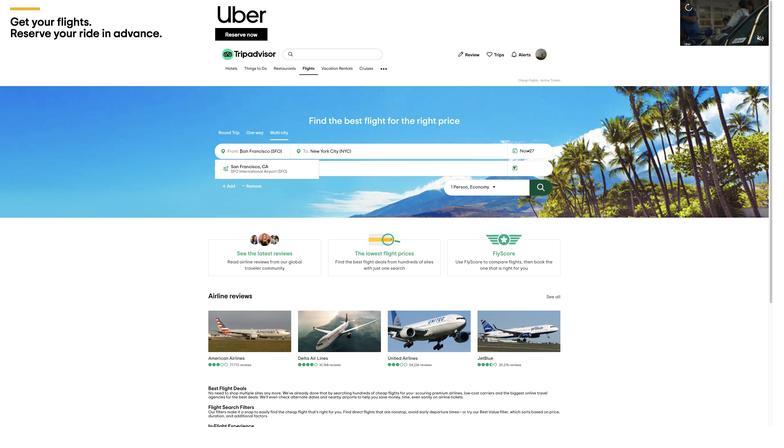 Task type: locate. For each thing, give the bounding box(es) containing it.
1 vertical spatial on
[[545, 410, 549, 414]]

0 horizontal spatial see
[[237, 251, 247, 257]]

and down search
[[226, 414, 233, 418]]

nov
[[521, 149, 529, 153]]

airline
[[541, 79, 550, 82], [209, 293, 228, 300]]

flights left vacation at the left top of page
[[303, 67, 315, 71]]

1 horizontal spatial right
[[417, 116, 437, 126]]

to up one
[[484, 260, 488, 264]]

1 horizontal spatial best
[[480, 410, 488, 414]]

departure
[[430, 410, 449, 414]]

book
[[535, 260, 545, 264]]

1 horizontal spatial sites
[[425, 260, 434, 264]]

times—
[[450, 410, 462, 414]]

1 horizontal spatial that
[[376, 410, 384, 414]]

1 vertical spatial flyscore
[[465, 260, 483, 264]]

that inside use flyscore to compare flights, then book the one that is right for you
[[490, 266, 498, 271]]

multi-city
[[271, 131, 289, 135]]

sites
[[425, 260, 434, 264], [255, 391, 263, 395]]

1 airlines from the left
[[230, 356, 245, 361]]

reviews inside 77,772 reviews link
[[240, 363, 252, 367]]

0 vertical spatial our
[[281, 260, 288, 264]]

0 horizontal spatial on
[[434, 395, 438, 399]]

flights inside flights link
[[303, 67, 315, 71]]

flight inside flight search filters our filters make it a snap to easily find the cheap flight that's right for you. find direct flights that are nonstop, avoid early departure times— or try our best value filter, which sorts based on price, duration, and additional factors.
[[209, 405, 222, 410]]

right right is
[[503, 266, 513, 271]]

and right carriers
[[496, 391, 503, 395]]

0 vertical spatial best
[[209, 386, 219, 391]]

profile picture image
[[536, 49, 547, 60]]

the inside flight search filters our filters make it a snap to easily find the cheap flight that's right for you. find direct flights that are nonstop, avoid early departure times— or try our best value filter, which sorts based on price, duration, and additional factors.
[[279, 410, 285, 414]]

77,772 reviews
[[230, 363, 252, 367]]

see the latest reviews
[[237, 251, 293, 257]]

cheap left "money,"
[[376, 391, 388, 395]]

4 of 5 bubbles image
[[298, 363, 318, 367]]

our right try
[[473, 410, 480, 414]]

reviews inside the 20,276 reviews link
[[510, 363, 522, 367]]

even right "we'll"
[[269, 395, 278, 399]]

- left tickets
[[540, 79, 541, 82]]

cheap flights - airline tickets
[[519, 79, 561, 82]]

flight up 'duration,'
[[209, 405, 222, 410]]

one-way link
[[247, 126, 264, 140]]

1 horizontal spatial flights
[[529, 79, 539, 82]]

1 vertical spatial flight
[[364, 260, 374, 264]]

snap
[[245, 410, 254, 414]]

0 horizontal spatial right
[[320, 410, 328, 414]]

None search field
[[284, 49, 383, 60]]

review
[[466, 53, 480, 57]]

0 horizontal spatial sites
[[255, 391, 263, 395]]

latest
[[258, 251, 273, 257]]

alerts
[[519, 53, 531, 57]]

on right sanity at bottom right
[[434, 395, 438, 399]]

that inside flight search filters our filters make it a snap to easily find the cheap flight that's right for you. find direct flights that are nonstop, avoid early departure times— or try our best value filter, which sorts based on price, duration, and additional factors.
[[376, 410, 384, 414]]

flights
[[389, 391, 400, 395], [364, 410, 375, 414]]

0 vertical spatial flight
[[220, 386, 233, 391]]

77,772 reviews link
[[209, 363, 252, 367]]

1 3 of 5 bubbles image from the left
[[209, 363, 229, 367]]

To where? text field
[[292, 165, 342, 172]]

best inside best flight deals no need to shop multiple sites any more. we've already done that by searching hundreds of cheap flights for you– scouring premium airlines, low-cost carriers and the biggest online travel agencies for the best deals. we'll even check alternate dates and nearby airports to help you save money, time, even sanity on airline tickets.
[[209, 386, 219, 391]]

that inside best flight deals no need to shop multiple sites any more. we've already done that by searching hundreds of cheap flights for you– scouring premium airlines, low-cost carriers and the biggest online travel agencies for the best deals. we'll even check alternate dates and nearby airports to help you save money, time, even sanity on airline tickets.
[[320, 391, 328, 395]]

0 horizontal spatial flights
[[303, 67, 315, 71]]

on
[[434, 395, 438, 399], [545, 410, 549, 414]]

see up read
[[237, 251, 247, 257]]

2 airlines from the left
[[403, 356, 418, 361]]

rentals
[[339, 67, 353, 71]]

1 vertical spatial flight
[[209, 405, 222, 410]]

airlines for american airlines
[[230, 356, 245, 361]]

on left price,
[[545, 410, 549, 414]]

2 3 of 5 bubbles image from the left
[[388, 363, 408, 367]]

to right snap
[[255, 410, 259, 414]]

from
[[270, 260, 280, 264], [388, 260, 397, 264]]

1 horizontal spatial airline
[[541, 79, 550, 82]]

flight for deals
[[364, 260, 374, 264]]

0 horizontal spatial flights
[[364, 410, 375, 414]]

0 horizontal spatial from
[[270, 260, 280, 264]]

flights right cheap
[[529, 79, 539, 82]]

0 horizontal spatial 3 of 5 bubbles image
[[209, 363, 229, 367]]

3 of 5 bubbles image inside 77,772 reviews link
[[209, 363, 229, 367]]

airlines up 54,236 reviews link
[[403, 356, 418, 361]]

do
[[262, 67, 267, 71]]

1 vertical spatial find
[[336, 260, 345, 264]]

reviews for 77,772 reviews
[[240, 363, 252, 367]]

the
[[355, 251, 365, 257]]

1 horizontal spatial hundreds
[[398, 260, 418, 264]]

cheap inside flight search filters our filters make it a snap to easily find the cheap flight that's right for you. find direct flights that are nonstop, avoid early departure times— or try our best value filter, which sorts based on price, duration, and additional factors.
[[286, 410, 298, 414]]

read airline reviews from our global traveler community
[[228, 260, 302, 271]]

3.5 of 5 bubbles image
[[478, 363, 498, 367]]

airlines
[[230, 356, 245, 361], [403, 356, 418, 361]]

1 vertical spatial of
[[371, 391, 375, 395]]

1 vertical spatial right
[[503, 266, 513, 271]]

our
[[281, 260, 288, 264], [473, 410, 480, 414]]

54,236 reviews
[[410, 363, 432, 367]]

1 vertical spatial hundreds
[[353, 391, 370, 395]]

1 even from the left
[[269, 395, 278, 399]]

- left remove
[[243, 181, 245, 191]]

cost
[[472, 391, 480, 395]]

1 horizontal spatial on
[[545, 410, 549, 414]]

for
[[388, 116, 400, 126], [401, 391, 406, 395], [226, 395, 231, 399], [329, 410, 334, 414]]

person
[[454, 185, 468, 189]]

0 horizontal spatial our
[[281, 260, 288, 264]]

round trip link
[[219, 126, 240, 140]]

the inside use flyscore to compare flights, then book the one that is right for you
[[546, 260, 553, 264]]

tickets.
[[451, 395, 464, 399]]

flyscore up one
[[465, 260, 483, 264]]

1 vertical spatial cheap
[[286, 410, 298, 414]]

hundreds down flight prices
[[398, 260, 418, 264]]

2 vertical spatial best
[[239, 395, 247, 399]]

0 vertical spatial see
[[237, 251, 247, 257]]

3 of 5 bubbles image down united
[[388, 363, 408, 367]]

that left by
[[320, 391, 328, 395]]

0 vertical spatial flights
[[303, 67, 315, 71]]

the
[[329, 116, 343, 126], [402, 116, 415, 126], [248, 251, 257, 257], [346, 260, 353, 264], [546, 260, 553, 264], [504, 391, 510, 395], [232, 395, 238, 399], [279, 410, 285, 414]]

1 horizontal spatial -
[[540, 79, 541, 82]]

help
[[363, 395, 371, 399]]

reviews inside 61,768 reviews link
[[330, 363, 341, 367]]

airline right read
[[240, 260, 253, 264]]

0 horizontal spatial -
[[243, 181, 245, 191]]

you
[[372, 395, 378, 399]]

(sfo)
[[278, 170, 287, 174]]

2 horizontal spatial and
[[496, 391, 503, 395]]

we'll
[[260, 395, 268, 399]]

united
[[388, 356, 402, 361]]

3 of 5 bubbles image
[[209, 363, 229, 367], [388, 363, 408, 367]]

right inside flight search filters our filters make it a snap to easily find the cheap flight that's right for you. find direct flights that are nonstop, avoid early departure times— or try our best value filter, which sorts based on price, duration, and additional factors.
[[320, 410, 328, 414]]

1 horizontal spatial our
[[473, 410, 480, 414]]

right right that's
[[320, 410, 328, 414]]

ca
[[262, 165, 269, 169]]

0 horizontal spatial even
[[269, 395, 278, 399]]

or
[[463, 410, 467, 414]]

1 vertical spatial flights
[[364, 410, 375, 414]]

airport
[[264, 170, 277, 174]]

cheap down check at the left bottom
[[286, 410, 298, 414]]

1 horizontal spatial 3 of 5 bubbles image
[[388, 363, 408, 367]]

2 horizontal spatial right
[[503, 266, 513, 271]]

right
[[417, 116, 437, 126], [503, 266, 513, 271], [320, 410, 328, 414]]

you–
[[407, 391, 415, 395]]

1 horizontal spatial from
[[388, 260, 397, 264]]

best flight deals no need to shop multiple sites any more. we've already done that by searching hundreds of cheap flights for you– scouring premium airlines, low-cost carriers and the biggest online travel agencies for the best deals. we'll even check alternate dates and nearby airports to help you save money, time, even sanity on airline tickets.
[[209, 386, 548, 399]]

nov 27
[[521, 149, 535, 153]]

a
[[241, 410, 244, 414]]

that's
[[309, 410, 319, 414]]

price,
[[550, 410, 561, 414]]

vacation rentals
[[322, 67, 353, 71]]

biggest
[[511, 391, 525, 395]]

1 horizontal spatial flyscore
[[493, 251, 516, 257]]

0 horizontal spatial that
[[320, 391, 328, 395]]

reviews inside 54,236 reviews link
[[421, 363, 432, 367]]

san
[[231, 165, 239, 169]]

best up 'agencies'
[[209, 386, 219, 391]]

0 vertical spatial flights
[[389, 391, 400, 395]]

0 vertical spatial find
[[309, 116, 327, 126]]

airline
[[240, 260, 253, 264], [439, 395, 450, 399]]

you.
[[335, 410, 343, 414]]

1 horizontal spatial airline
[[439, 395, 450, 399]]

search
[[223, 405, 239, 410]]

0 vertical spatial that
[[490, 266, 498, 271]]

flight up 'agencies'
[[220, 386, 233, 391]]

0 vertical spatial hundreds
[[398, 260, 418, 264]]

sites inside find the best flight deals from hundreds of sites with just one search
[[425, 260, 434, 264]]

flyscore up compare
[[493, 251, 516, 257]]

0 vertical spatial airline
[[240, 260, 253, 264]]

1 vertical spatial best
[[480, 410, 488, 414]]

1 vertical spatial airline
[[209, 293, 228, 300]]

1 horizontal spatial airlines
[[403, 356, 418, 361]]

2 horizontal spatial that
[[490, 266, 498, 271]]

2 vertical spatial right
[[320, 410, 328, 414]]

0 vertical spatial of
[[419, 260, 424, 264]]

0 horizontal spatial and
[[226, 414, 233, 418]]

flight inside find the best flight deals from hundreds of sites with just one search
[[364, 260, 374, 264]]

1 horizontal spatial of
[[419, 260, 424, 264]]

even right time,
[[412, 395, 421, 399]]

To where? text field
[[309, 148, 362, 155]]

money,
[[389, 395, 402, 399]]

0 horizontal spatial flyscore
[[465, 260, 483, 264]]

best left value at right
[[480, 410, 488, 414]]

1 vertical spatial sites
[[255, 391, 263, 395]]

see for see all
[[547, 295, 555, 299]]

sites for best
[[425, 260, 434, 264]]

1 vertical spatial airline
[[439, 395, 450, 399]]

0 horizontal spatial best
[[209, 386, 219, 391]]

0 horizontal spatial airlines
[[230, 356, 245, 361]]

sanity
[[422, 395, 433, 399]]

avoid
[[409, 410, 419, 414]]

2 vertical spatial that
[[376, 410, 384, 414]]

2 from from the left
[[388, 260, 397, 264]]

1 horizontal spatial and
[[320, 395, 328, 399]]

airline left tickets.
[[439, 395, 450, 399]]

one-way
[[247, 131, 264, 135]]

flights inside flight search filters our filters make it a snap to easily find the cheap flight that's right for you. find direct flights that are nonstop, avoid early departure times— or try our best value filter, which sorts based on price, duration, and additional factors.
[[364, 410, 375, 414]]

0 vertical spatial best
[[345, 116, 363, 126]]

right left price
[[417, 116, 437, 126]]

see left "all"
[[547, 295, 555, 299]]

0 vertical spatial right
[[417, 116, 437, 126]]

that left the are
[[376, 410, 384, 414]]

our left global on the left bottom
[[281, 260, 288, 264]]

best
[[345, 116, 363, 126], [354, 260, 363, 264], [239, 395, 247, 399]]

traveler community
[[245, 266, 285, 271]]

air
[[311, 356, 316, 361]]

1 vertical spatial our
[[473, 410, 480, 414]]

flights right direct
[[364, 410, 375, 414]]

use
[[456, 260, 464, 264]]

find inside find the best flight deals from hundreds of sites with just one search
[[336, 260, 345, 264]]

1 horizontal spatial flights
[[389, 391, 400, 395]]

3 of 5 bubbles image inside 54,236 reviews link
[[388, 363, 408, 367]]

3 of 5 bubbles image down american at the left of page
[[209, 363, 229, 367]]

airline inside read airline reviews from our global traveler community
[[240, 260, 253, 264]]

1 vertical spatial that
[[320, 391, 328, 395]]

price
[[439, 116, 460, 126]]

reviews for airline reviews
[[230, 293, 253, 300]]

0 horizontal spatial of
[[371, 391, 375, 395]]

from:
[[228, 149, 239, 154]]

then
[[524, 260, 534, 264]]

1 vertical spatial see
[[547, 295, 555, 299]]

cheap
[[376, 391, 388, 395], [286, 410, 298, 414]]

flights right 'save'
[[389, 391, 400, 395]]

hundreds left you
[[353, 391, 370, 395]]

of inside find the best flight deals from hundreds of sites with just one search
[[419, 260, 424, 264]]

save
[[379, 395, 388, 399]]

1 horizontal spatial cheap
[[376, 391, 388, 395]]

value
[[489, 410, 500, 414]]

all
[[556, 295, 561, 299]]

2 vertical spatial find
[[344, 410, 352, 414]]

flight
[[365, 116, 386, 126], [364, 260, 374, 264], [298, 410, 308, 414]]

0 horizontal spatial airline
[[240, 260, 253, 264]]

round trip
[[219, 131, 240, 135]]

flight search filters our filters make it a snap to easily find the cheap flight that's right for you. find direct flights that are nonstop, avoid early departure times— or try our best value filter, which sorts based on price, duration, and additional factors.
[[209, 405, 561, 418]]

61,768 reviews
[[320, 363, 341, 367]]

airlines up 77,772
[[230, 356, 245, 361]]

2 vertical spatial flight
[[298, 410, 308, 414]]

sites inside best flight deals no need to shop multiple sites any more. we've already done that by searching hundreds of cheap flights for you– scouring premium airlines, low-cost carriers and the biggest online travel agencies for the best deals. we'll even check alternate dates and nearby airports to help you save money, time, even sanity on airline tickets.
[[255, 391, 263, 395]]

search image
[[288, 52, 294, 57]]

0 vertical spatial sites
[[425, 260, 434, 264]]

find for find the best flight for the right price
[[309, 116, 327, 126]]

0 horizontal spatial hundreds
[[353, 391, 370, 395]]

filter,
[[501, 410, 510, 414]]

0 horizontal spatial cheap
[[286, 410, 298, 414]]

1 horizontal spatial see
[[547, 295, 555, 299]]

reviews for 20,276 reviews
[[510, 363, 522, 367]]

united airlines link
[[388, 356, 432, 361]]

one search
[[382, 266, 405, 271]]

hundreds inside best flight deals no need to shop multiple sites any more. we've already done that by searching hundreds of cheap flights for you– scouring premium airlines, low-cost carriers and the biggest online travel agencies for the best deals. we'll even check alternate dates and nearby airports to help you save money, time, even sanity on airline tickets.
[[353, 391, 370, 395]]

and inside flight search filters our filters make it a snap to easily find the cheap flight that's right for you. find direct flights that are nonstop, avoid early departure times— or try our best value filter, which sorts based on price, duration, and additional factors.
[[226, 414, 233, 418]]

from up one search
[[388, 260, 397, 264]]

1 vertical spatial -
[[243, 181, 245, 191]]

best inside find the best flight deals from hundreds of sites with just one search
[[354, 260, 363, 264]]

advertisement region
[[0, 0, 770, 46]]

one-
[[247, 131, 256, 135]]

airlines for united airlines
[[403, 356, 418, 361]]

that left is
[[490, 266, 498, 271]]

0 vertical spatial cheap
[[376, 391, 388, 395]]

0 vertical spatial airline
[[541, 79, 550, 82]]

jetblue link
[[478, 356, 522, 361]]

1 from from the left
[[270, 260, 280, 264]]

0 vertical spatial flyscore
[[493, 251, 516, 257]]

our inside read airline reviews from our global traveler community
[[281, 260, 288, 264]]

0 vertical spatial flight
[[365, 116, 386, 126]]

global
[[289, 260, 302, 264]]

0 vertical spatial on
[[434, 395, 438, 399]]

are
[[385, 410, 391, 414]]

filters
[[240, 405, 254, 410]]

1 horizontal spatial even
[[412, 395, 421, 399]]

and left by
[[320, 395, 328, 399]]

airline reviews
[[209, 293, 253, 300]]

jetblue
[[478, 356, 494, 361]]

from up traveler community in the bottom of the page
[[270, 260, 280, 264]]

1 vertical spatial best
[[354, 260, 363, 264]]



Task type: describe. For each thing, give the bounding box(es) containing it.
searching
[[334, 391, 352, 395]]

cheap
[[519, 79, 529, 82]]

no
[[209, 391, 214, 395]]

see for see the latest reviews
[[237, 251, 247, 257]]

tickets
[[551, 79, 561, 82]]

make
[[227, 410, 237, 414]]

check
[[279, 395, 290, 399]]

american airlines link
[[209, 356, 252, 361]]

which
[[511, 410, 521, 414]]

reviews for 54,236 reviews
[[421, 363, 432, 367]]

delta air lines
[[298, 356, 328, 361]]

easily
[[259, 410, 270, 414]]

best for for
[[345, 116, 363, 126]]

premium
[[433, 391, 449, 395]]

from inside read airline reviews from our global traveler community
[[270, 260, 280, 264]]

the inside find the best flight deals from hundreds of sites with just one search
[[346, 260, 353, 264]]

61,768
[[320, 363, 329, 367]]

cruises
[[360, 67, 374, 71]]

online
[[526, 391, 537, 395]]

0 vertical spatial -
[[540, 79, 541, 82]]

try
[[468, 410, 473, 414]]

trips link
[[485, 49, 507, 60]]

best inside best flight deals no need to shop multiple sites any more. we've already done that by searching hundreds of cheap flights for you– scouring premium airlines, low-cost carriers and the biggest online travel agencies for the best deals. we'll even check alternate dates and nearby airports to help you save money, time, even sanity on airline tickets.
[[239, 395, 247, 399]]

of inside best flight deals no need to shop multiple sites any more. we've already done that by searching hundreds of cheap flights for you– scouring premium airlines, low-cost carriers and the biggest online travel agencies for the best deals. we'll even check alternate dates and nearby airports to help you save money, time, even sanity on airline tickets.
[[371, 391, 375, 395]]

find for find the best flight deals from hundreds of sites with just one search
[[336, 260, 345, 264]]

on inside best flight deals no need to shop multiple sites any more. we've already done that by searching hundreds of cheap flights for you– scouring premium airlines, low-cost carriers and the biggest online travel agencies for the best deals. we'll even check alternate dates and nearby airports to help you save money, time, even sanity on airline tickets.
[[434, 395, 438, 399]]

just
[[374, 266, 381, 271]]

trips
[[495, 53, 505, 57]]

reviews inside read airline reviews from our global traveler community
[[254, 260, 269, 264]]

things to do
[[244, 67, 267, 71]]

nonstop,
[[392, 410, 408, 414]]

is
[[499, 266, 502, 271]]

best for deals
[[354, 260, 363, 264]]

multi-city link
[[271, 126, 289, 140]]

From where? text field
[[239, 147, 287, 155]]

sites for deals
[[255, 391, 263, 395]]

airline inside best flight deals no need to shop multiple sites any more. we've already done that by searching hundreds of cheap flights for you– scouring premium airlines, low-cost carriers and the biggest online travel agencies for the best deals. we'll even check alternate dates and nearby airports to help you save money, time, even sanity on airline tickets.
[[439, 395, 450, 399]]

flight prices
[[384, 251, 414, 257]]

review link
[[456, 49, 482, 60]]

by
[[329, 391, 333, 395]]

hotels link
[[222, 63, 241, 75]]

deals
[[234, 386, 247, 391]]

find inside flight search filters our filters make it a snap to easily find the cheap flight that's right for you. find direct flights that are nonstop, avoid early departure times— or try our best value filter, which sorts based on price, duration, and additional factors.
[[344, 410, 352, 414]]

multiple
[[240, 391, 254, 395]]

vacation rentals link
[[318, 63, 357, 75]]

for inside flight search filters our filters make it a snap to easily find the cheap flight that's right for you. find direct flights that are nonstop, avoid early departure times— or try our best value filter, which sorts based on price, duration, and additional factors.
[[329, 410, 334, 414]]

to left the help
[[358, 395, 362, 399]]

way
[[256, 131, 264, 135]]

deals.
[[248, 395, 259, 399]]

delta air lines link
[[298, 356, 341, 361]]

to inside flight search filters our filters make it a snap to easily find the cheap flight that's right for you. find direct flights that are nonstop, avoid early departure times— or try our best value filter, which sorts based on price, duration, and additional factors.
[[255, 410, 259, 414]]

shop
[[230, 391, 239, 395]]

+
[[223, 183, 226, 190]]

sfo
[[231, 170, 239, 174]]

deals
[[375, 260, 387, 264]]

right inside use flyscore to compare flights, then book the one that is right for you
[[503, 266, 513, 271]]

flyscore inside use flyscore to compare flights, then book the one that is right for you
[[465, 260, 483, 264]]

remove
[[247, 184, 262, 189]]

From where? text field
[[226, 165, 277, 173]]

find
[[271, 410, 278, 414]]

flight for for
[[365, 116, 386, 126]]

things to do link
[[241, 63, 271, 75]]

already
[[295, 391, 309, 395]]

factors.
[[254, 414, 268, 418]]

agencies
[[209, 395, 225, 399]]

san francisco, ca sfo international airport (sfo)
[[231, 165, 287, 174]]

to inside use flyscore to compare flights, then book the one that is right for you
[[484, 260, 488, 264]]

the lowest flight prices
[[355, 251, 414, 257]]

francisco,
[[240, 165, 261, 169]]

flight inside best flight deals no need to shop multiple sites any more. we've already done that by searching hundreds of cheap flights for you– scouring premium airlines, low-cost carriers and the biggest online travel agencies for the best deals. we'll even check alternate dates and nearby airports to help you save money, time, even sanity on airline tickets.
[[220, 386, 233, 391]]

economy
[[471, 185, 490, 189]]

tripadvisor image
[[222, 49, 276, 60]]

sorts
[[522, 410, 531, 414]]

alternate
[[291, 395, 308, 399]]

3 of 5 bubbles image for united
[[388, 363, 408, 367]]

1 person , economy
[[452, 185, 490, 189]]

use flyscore to compare flights, then book the one that is right for you
[[456, 260, 553, 271]]

best inside flight search filters our filters make it a snap to easily find the cheap flight that's right for you. find direct flights that are nonstop, avoid early departure times— or try our best value filter, which sorts based on price, duration, and additional factors.
[[480, 410, 488, 414]]

hundreds inside find the best flight deals from hundreds of sites with just one search
[[398, 260, 418, 264]]

restaurants link
[[271, 63, 300, 75]]

additional
[[234, 414, 253, 418]]

1 vertical spatial flights
[[529, 79, 539, 82]]

united airlines
[[388, 356, 418, 361]]

nearby
[[329, 395, 342, 399]]

reviews for 61,768 reviews
[[330, 363, 341, 367]]

to left shop
[[225, 391, 229, 395]]

american airlines
[[209, 356, 245, 361]]

cheap inside best flight deals no need to shop multiple sites any more. we've already done that by searching hundreds of cheap flights for you– scouring premium airlines, low-cost carriers and the biggest online travel agencies for the best deals. we'll even check alternate dates and nearby airports to help you save money, time, even sanity on airline tickets.
[[376, 391, 388, 395]]

for you
[[514, 266, 529, 271]]

airports
[[343, 395, 357, 399]]

to left do
[[257, 67, 261, 71]]

carriers
[[481, 391, 495, 395]]

20,276 reviews
[[500, 363, 522, 367]]

0 horizontal spatial airline
[[209, 293, 228, 300]]

one
[[481, 266, 489, 271]]

3 of 5 bubbles image for american
[[209, 363, 229, 367]]

alerts link
[[509, 49, 534, 60]]

lines
[[317, 356, 328, 361]]

flights,
[[509, 260, 523, 264]]

see all link
[[547, 295, 561, 299]]

any
[[264, 391, 271, 395]]

trip
[[232, 131, 240, 135]]

based
[[532, 410, 544, 414]]

from inside find the best flight deals from hundreds of sites with just one search
[[388, 260, 397, 264]]

our inside flight search filters our filters make it a snap to easily find the cheap flight that's right for you. find direct flights that are nonstop, avoid early departure times— or try our best value filter, which sorts based on price, duration, and additional factors.
[[473, 410, 480, 414]]

flights inside best flight deals no need to shop multiple sites any more. we've already done that by searching hundreds of cheap flights for you– scouring premium airlines, low-cost carriers and the biggest online travel agencies for the best deals. we'll even check alternate dates and nearby airports to help you save money, time, even sanity on airline tickets.
[[389, 391, 400, 395]]

on inside flight search filters our filters make it a snap to easily find the cheap flight that's right for you. find direct flights that are nonstop, avoid early departure times— or try our best value filter, which sorts based on price, duration, and additional factors.
[[545, 410, 549, 414]]

vacation
[[322, 67, 339, 71]]

it
[[238, 410, 240, 414]]

flight inside flight search filters our filters make it a snap to easily find the cheap flight that's right for you. find direct flights that are nonstop, avoid early departure times— or try our best value filter, which sorts based on price, duration, and additional factors.
[[298, 410, 308, 414]]

find the best flight for the right price
[[309, 116, 460, 126]]

to:
[[303, 149, 309, 154]]

2 even from the left
[[412, 395, 421, 399]]

see all
[[547, 295, 561, 299]]

international
[[240, 170, 263, 174]]



Task type: vqa. For each thing, say whether or not it's contained in the screenshot.
1st from from the left
yes



